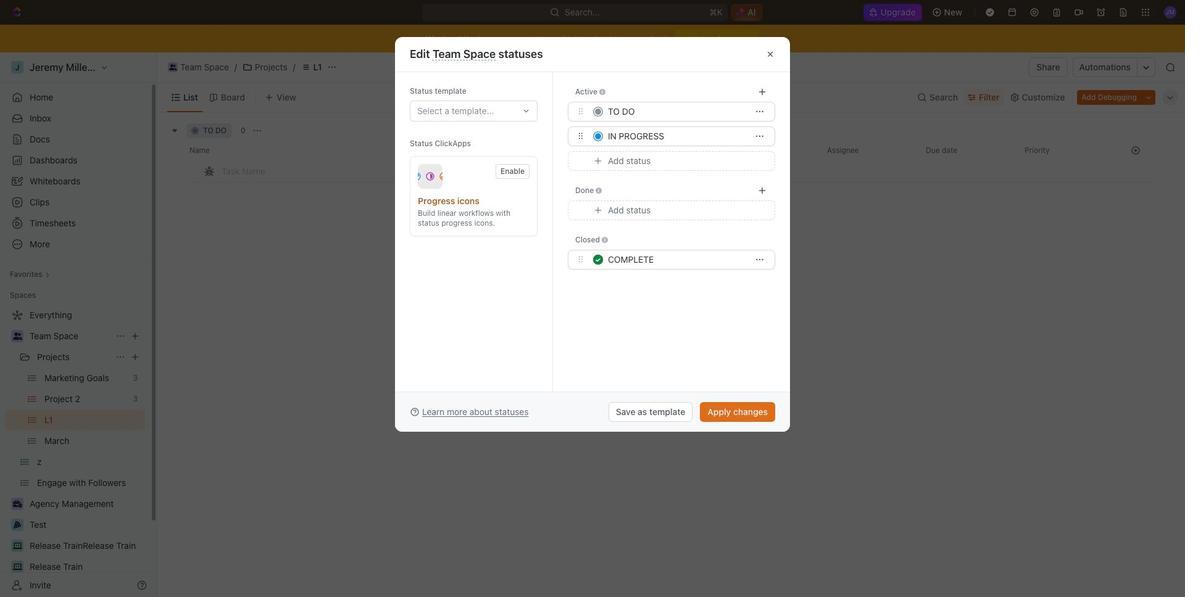 Task type: locate. For each thing, give the bounding box(es) containing it.
status name... text field down status name... text box at the top right of page
[[608, 127, 748, 146]]

0 vertical spatial status name... text field
[[608, 127, 748, 146]]

tree inside sidebar navigation
[[5, 306, 145, 598]]

Status name... text field
[[608, 127, 748, 146], [608, 251, 748, 269]]

1 status name... text field from the top
[[608, 127, 748, 146]]

Task Name text field
[[222, 161, 582, 181]]

tree
[[5, 306, 145, 598]]

progress icons image
[[418, 164, 443, 189]]

Add status text field
[[608, 152, 768, 170]]

1 vertical spatial status name... text field
[[608, 251, 748, 269]]

status name... text field down add status text field
[[608, 251, 748, 269]]

Status name... text field
[[608, 102, 748, 121]]



Task type: describe. For each thing, give the bounding box(es) containing it.
user group image
[[169, 64, 177, 70]]

2 status name... text field from the top
[[608, 251, 748, 269]]

user group image
[[13, 333, 22, 340]]

sidebar navigation
[[0, 52, 157, 598]]

Add status text field
[[608, 201, 768, 220]]



Task type: vqa. For each thing, say whether or not it's contained in the screenshot.
top user group IMAGE
yes



